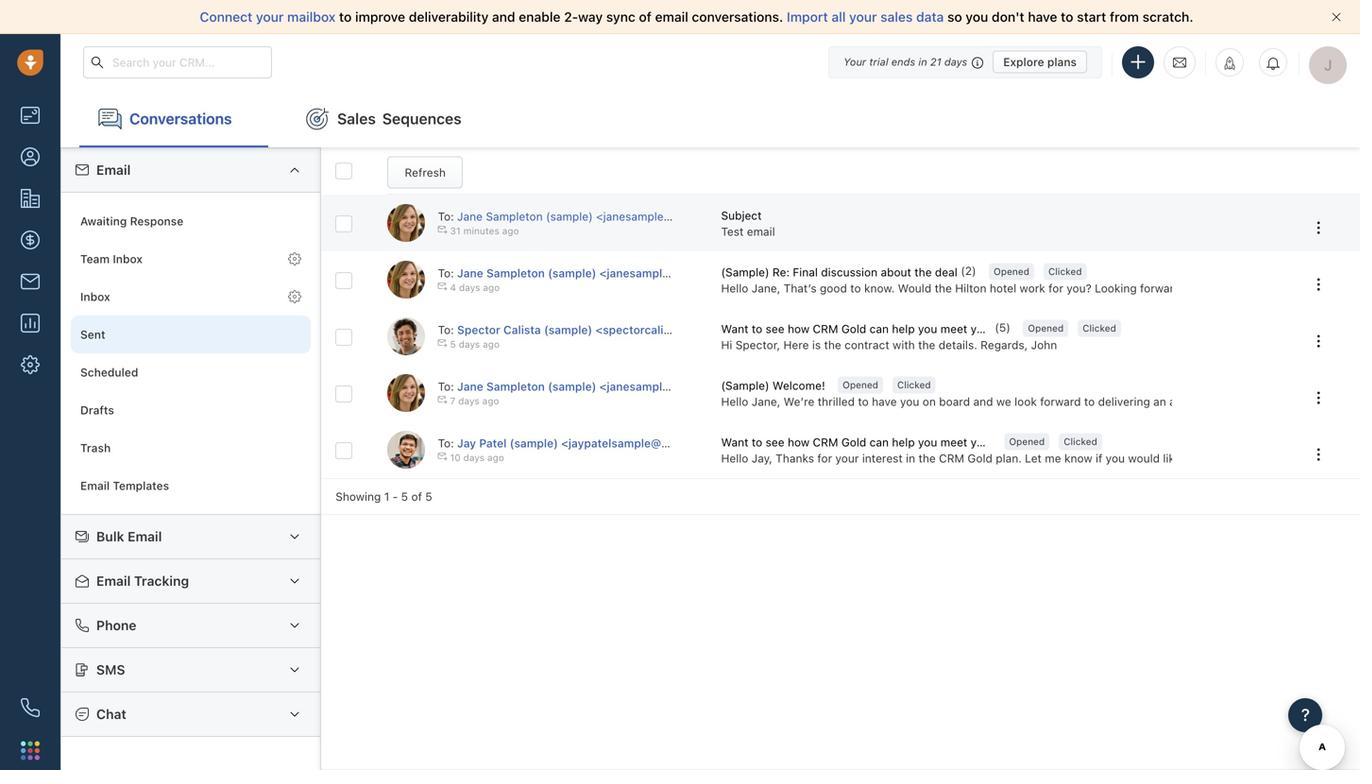 Task type: locate. For each thing, give the bounding box(es) containing it.
5 to from the top
[[438, 436, 451, 450]]

hello
[[721, 282, 749, 295], [721, 395, 749, 408], [721, 452, 749, 465]]

1 meet from the top
[[941, 322, 968, 335]]

goals? down work
[[1029, 322, 1063, 335]]

you?
[[1067, 282, 1092, 295]]

hello jane, that's good to know. would the hilton hotel work for you? looking forward to the meeting. john
[[721, 282, 1295, 295]]

inbox right team
[[113, 252, 143, 265]]

hello for hello jay, thanks for your interest in the crm gold plan. let me know if you would like a demo of the product to help exp
[[721, 452, 749, 465]]

help up with
[[892, 322, 915, 335]]

see
[[766, 322, 785, 335], [766, 436, 785, 449]]

want to see how crm gold can help you meet your sales goals? button up hi spector, here is the contract with the details. regards, john
[[721, 321, 1063, 337]]

want up hi
[[721, 322, 749, 335]]

of right sync
[[639, 9, 652, 25]]

subject link
[[721, 207, 762, 224]]

1 vertical spatial meet
[[941, 436, 968, 449]]

(sample) for (sample) re: final discussion about the deal (2)
[[721, 265, 770, 279]]

10
[[450, 452, 461, 463]]

sales left data
[[881, 9, 913, 25]]

0 vertical spatial to : jane sampleton (sample) <janesampleton@gmail.com>
[[438, 210, 754, 223]]

1 vertical spatial john
[[1032, 338, 1058, 352]]

0 vertical spatial goals?
[[1029, 322, 1063, 335]]

import all your sales data link
[[787, 9, 948, 25]]

3 to : jane sampleton (sample) <janesampleton@gmail.com> from the top
[[438, 380, 761, 393]]

2 can from the top
[[870, 436, 889, 449]]

want to see how crm gold can help you meet your sales goals? button for to : jay patel (sample) <jaypatelsample@gmail.com>
[[721, 434, 1063, 450]]

10 days ago
[[450, 452, 504, 463]]

0 vertical spatial john
[[1269, 282, 1295, 295]]

you
[[966, 9, 989, 25], [919, 322, 938, 335], [901, 395, 920, 408], [919, 436, 938, 449], [1106, 452, 1125, 465]]

outgoing image left 4
[[438, 282, 448, 291]]

1 want to see how crm gold can help you meet your sales goals? button from the top
[[721, 321, 1063, 337]]

0 horizontal spatial of
[[411, 490, 422, 503]]

email inside subject test email
[[747, 225, 775, 238]]

conversations.
[[692, 9, 784, 25]]

gold left plan. in the bottom right of the page
[[968, 452, 993, 465]]

1 see from the top
[[766, 322, 785, 335]]

1 vertical spatial email
[[747, 225, 775, 238]]

0 horizontal spatial inbox
[[80, 290, 110, 303]]

how
[[788, 322, 810, 335], [788, 436, 810, 449]]

jane, down 're:' on the top right of page
[[752, 282, 781, 295]]

test
[[721, 225, 744, 238]]

hello for hello jane, we're thrilled to have you on board and we look forward to delivering an awesome experience. at any point o
[[721, 395, 749, 408]]

jane
[[457, 210, 483, 223], [457, 266, 484, 280], [457, 380, 484, 393]]

goals?
[[1029, 322, 1063, 335], [1029, 436, 1063, 449]]

ago
[[502, 225, 519, 236], [483, 282, 500, 293], [483, 339, 500, 350], [483, 395, 499, 406], [488, 452, 504, 463]]

2 hello from the top
[[721, 395, 749, 408]]

1 vertical spatial want to see how crm gold can help you meet your sales goals? button
[[721, 434, 1063, 450]]

0 horizontal spatial 5
[[401, 490, 408, 503]]

explore
[[1004, 55, 1045, 69]]

scheduled
[[80, 366, 138, 379]]

3 to from the top
[[438, 323, 451, 336]]

and
[[492, 9, 516, 25], [974, 395, 994, 408]]

trash
[[80, 441, 111, 454]]

1 vertical spatial forward
[[1041, 395, 1081, 408]]

have right don't
[[1028, 9, 1058, 25]]

email right sync
[[655, 9, 689, 25]]

1 to : jane sampleton (sample) <janesampleton@gmail.com> from the top
[[438, 210, 754, 223]]

2 want to see how crm gold can help you meet your sales goals? link from the top
[[721, 434, 1063, 450]]

(sample)
[[721, 265, 770, 279], [721, 379, 770, 392]]

hello down (sample) welcome!
[[721, 395, 749, 408]]

of right -
[[411, 490, 422, 503]]

2 vertical spatial jane sampleton (sample) <janesampleton@gmail.com> link
[[457, 380, 761, 393]]

days for 4 days ago
[[459, 282, 480, 293]]

0 horizontal spatial email
[[655, 9, 689, 25]]

want to see how crm gold can help you meet your sales goals? button for to : spector calista (sample) <spectorcalista@gmail.com>
[[721, 321, 1063, 337]]

hotel
[[990, 282, 1017, 295]]

freshworks switcher image
[[21, 741, 40, 760]]

(sample) for 5 days ago
[[544, 323, 593, 336]]

see up spector,
[[766, 322, 785, 335]]

sent
[[80, 328, 105, 341]]

3 jane sampleton (sample) <janesampleton@gmail.com> link from the top
[[457, 380, 761, 393]]

2 vertical spatial to : jane sampleton (sample) <janesampleton@gmail.com>
[[438, 380, 761, 393]]

1 vertical spatial jane,
[[752, 395, 781, 408]]

how for to : jay patel (sample) <jaypatelsample@gmail.com>
[[788, 436, 810, 449]]

crm up is
[[813, 322, 839, 335]]

1 want to see how crm gold can help you meet your sales goals? link from the top
[[721, 321, 1063, 337]]

1 horizontal spatial of
[[639, 9, 652, 25]]

want
[[721, 322, 749, 335], [721, 436, 749, 449]]

jane up 7 days ago on the left bottom
[[457, 380, 484, 393]]

bulk email
[[96, 529, 162, 544]]

to left meeting.
[[1185, 282, 1195, 295]]

you left on
[[901, 395, 920, 408]]

can up interest
[[870, 436, 889, 449]]

(sample) for 4 days ago
[[548, 266, 597, 280]]

meet up details.
[[941, 322, 968, 335]]

to : jane sampleton (sample) <janesampleton@gmail.com>
[[438, 210, 754, 223], [438, 266, 761, 280], [438, 380, 761, 393]]

0 vertical spatial jane sampleton (sample) <janesampleton@gmail.com> link
[[457, 210, 754, 223]]

4 outgoing image from the top
[[438, 452, 448, 461]]

discussion
[[821, 265, 878, 279]]

sampleton up 31 minutes ago
[[486, 210, 543, 223]]

1 goals? from the top
[[1029, 322, 1063, 335]]

jane, down (sample) welcome!
[[752, 395, 781, 408]]

0 vertical spatial <janesampleton@gmail.com>
[[596, 210, 754, 223]]

1 vertical spatial and
[[974, 395, 994, 408]]

opened
[[994, 266, 1030, 277], [1028, 323, 1064, 334], [843, 380, 879, 390], [1009, 436, 1045, 447]]

1 vertical spatial gold
[[842, 436, 867, 449]]

outgoing image left 7 at the bottom of page
[[438, 395, 448, 404]]

to for 5 days ago
[[438, 323, 451, 336]]

gold
[[842, 322, 867, 335], [842, 436, 867, 449], [968, 452, 993, 465]]

0 vertical spatial can
[[870, 322, 889, 335]]

1 vertical spatial want
[[721, 436, 749, 449]]

jane for subject
[[457, 210, 483, 223]]

hello jay, thanks for your interest in the crm gold plan. let me know if you would like a demo of the product to help exp
[[721, 452, 1361, 465]]

2 vertical spatial <janesampleton@gmail.com>
[[600, 380, 761, 393]]

0 vertical spatial and
[[492, 9, 516, 25]]

2 want to see how crm gold can help you meet your sales goals? button from the top
[[721, 434, 1063, 450]]

2 to : jane sampleton (sample) <janesampleton@gmail.com> from the top
[[438, 266, 761, 280]]

for
[[1049, 282, 1064, 295], [818, 452, 833, 465]]

would
[[1129, 452, 1160, 465]]

0 horizontal spatial and
[[492, 9, 516, 25]]

0 horizontal spatial for
[[818, 452, 833, 465]]

of right demo
[[1227, 452, 1238, 465]]

want to see how crm gold can help you meet your sales goals? link up hi spector, here is the contract with the details. regards, john
[[721, 321, 1063, 337]]

to for 10 days ago
[[438, 436, 451, 450]]

ago for 5 days ago
[[483, 339, 500, 350]]

3 outgoing image from the top
[[438, 395, 448, 404]]

email up phone
[[96, 573, 131, 589]]

to right product
[[1307, 452, 1318, 465]]

how up here
[[788, 322, 810, 335]]

to up the 31
[[438, 210, 451, 223]]

outgoing image left the 31
[[438, 225, 448, 234]]

opened up hello jane, that's good to know. would the hilton hotel work for you? looking forward to the meeting. john
[[994, 266, 1030, 277]]

1 vertical spatial help
[[892, 436, 915, 449]]

ago down spector
[[483, 339, 500, 350]]

you right if
[[1106, 452, 1125, 465]]

0 vertical spatial how
[[788, 322, 810, 335]]

2 vertical spatial jane
[[457, 380, 484, 393]]

john right "regards,"
[[1032, 338, 1058, 352]]

sales sequences
[[337, 110, 462, 128]]

sampleton up 4 days ago
[[487, 266, 545, 280]]

hello down test
[[721, 282, 749, 295]]

want to see how crm gold can help you meet your sales goals? link up interest
[[721, 434, 1063, 450]]

(sample) inside button
[[721, 379, 770, 392]]

1 horizontal spatial for
[[1049, 282, 1064, 295]]

-
[[393, 490, 398, 503]]

0 vertical spatial crm
[[813, 322, 839, 335]]

to up 7 at the bottom of page
[[438, 380, 451, 393]]

1 vertical spatial have
[[872, 395, 897, 408]]

1 vertical spatial for
[[818, 452, 833, 465]]

sampleton for (sample) welcome!
[[487, 380, 545, 393]]

start
[[1077, 9, 1107, 25]]

want to see how crm gold can help you meet your sales goals? up interest
[[721, 436, 1063, 449]]

1 vertical spatial want to see how crm gold can help you meet your sales goals?
[[721, 436, 1063, 449]]

1 jane sampleton (sample) <janesampleton@gmail.com> link from the top
[[457, 210, 754, 223]]

have left on
[[872, 395, 897, 408]]

2 vertical spatial hello
[[721, 452, 749, 465]]

spector
[[457, 323, 501, 336]]

0 vertical spatial jane
[[457, 210, 483, 223]]

days for 10 days ago
[[464, 452, 485, 463]]

goals? up hello jay, thanks for your interest in the crm gold plan. let me know if you would like a demo of the product to help exp
[[1029, 436, 1063, 449]]

want to see how crm gold can help you meet your sales goals? for spector calista (sample) <spectorcalista@gmail.com>
[[721, 322, 1063, 335]]

4 to from the top
[[438, 380, 451, 393]]

and left the we
[[974, 395, 994, 408]]

4
[[450, 282, 456, 293]]

31
[[450, 225, 461, 236]]

0 vertical spatial want to see how crm gold can help you meet your sales goals?
[[721, 322, 1063, 335]]

email templates link
[[71, 467, 311, 505]]

close image
[[1332, 12, 1342, 22]]

ago right 7 at the bottom of page
[[483, 395, 499, 406]]

(sample) down spector,
[[721, 379, 770, 392]]

to right mailbox on the left top of the page
[[339, 9, 352, 25]]

1 horizontal spatial inbox
[[113, 252, 143, 265]]

1 vertical spatial want to see how crm gold can help you meet your sales goals? link
[[721, 434, 1063, 450]]

subject test email
[[721, 209, 775, 238]]

3 : from the top
[[451, 323, 454, 336]]

0 vertical spatial help
[[892, 322, 915, 335]]

(sample) left 're:' on the top right of page
[[721, 265, 770, 279]]

2 jane sampleton (sample) <janesampleton@gmail.com> link from the top
[[457, 266, 761, 280]]

forward right "look"
[[1041, 395, 1081, 408]]

to up 10
[[438, 436, 451, 450]]

for right thanks
[[818, 452, 833, 465]]

1 vertical spatial inbox
[[80, 290, 110, 303]]

to down 'discussion'
[[851, 282, 861, 295]]

0 vertical spatial see
[[766, 322, 785, 335]]

email templates
[[80, 479, 169, 492]]

3 jane from the top
[[457, 380, 484, 393]]

<janesampleton@gmail.com> for subject
[[596, 210, 754, 223]]

to up outgoing image
[[438, 323, 451, 336]]

and left the enable
[[492, 9, 516, 25]]

1 vertical spatial of
[[1227, 452, 1238, 465]]

days down jay
[[464, 452, 485, 463]]

4 : from the top
[[451, 380, 454, 393]]

conversations
[[129, 110, 232, 128]]

sampleton for (sample) re: final discussion about the deal
[[487, 266, 545, 280]]

0 vertical spatial want
[[721, 322, 749, 335]]

meet
[[941, 322, 968, 335], [941, 436, 968, 449]]

to for 7 days ago
[[438, 380, 451, 393]]

help for <spectorcalista@gmail.com>
[[892, 322, 915, 335]]

exp
[[1347, 452, 1361, 465]]

3 sampleton from the top
[[487, 380, 545, 393]]

meet for spector calista (sample) <spectorcalista@gmail.com>
[[941, 322, 968, 335]]

inbox down team
[[80, 290, 110, 303]]

<jaypatelsample@gmail.com>
[[561, 436, 725, 450]]

1 vertical spatial <janesampleton@gmail.com>
[[600, 266, 761, 280]]

: left spector
[[451, 323, 454, 336]]

email inside "link"
[[80, 479, 110, 492]]

1 jane from the top
[[457, 210, 483, 223]]

0 vertical spatial gold
[[842, 322, 867, 335]]

0 vertical spatial sampleton
[[486, 210, 543, 223]]

<janesampleton@gmail.com> up <spectorcalista@gmail.com> on the top of page
[[600, 266, 761, 280]]

0 vertical spatial have
[[1028, 9, 1058, 25]]

ends
[[892, 56, 916, 68]]

email up awaiting
[[96, 162, 131, 178]]

2 jane from the top
[[457, 266, 484, 280]]

ago for 4 days ago
[[483, 282, 500, 293]]

want to see how crm gold can help you meet your sales goals? button
[[721, 321, 1063, 337], [721, 434, 1063, 450]]

help
[[892, 322, 915, 335], [892, 436, 915, 449], [1321, 452, 1344, 465]]

3 hello from the top
[[721, 452, 749, 465]]

2 meet from the top
[[941, 436, 968, 449]]

jane up 4 days ago
[[457, 266, 484, 280]]

2 to from the top
[[438, 266, 451, 280]]

days down spector
[[459, 339, 480, 350]]

2 goals? from the top
[[1029, 436, 1063, 449]]

plans
[[1048, 55, 1077, 69]]

1 horizontal spatial in
[[919, 56, 928, 68]]

know.
[[865, 282, 895, 295]]

0 vertical spatial jane,
[[752, 282, 781, 295]]

1 vertical spatial sales
[[998, 322, 1025, 335]]

2 see from the top
[[766, 436, 785, 449]]

team inbox
[[80, 252, 143, 265]]

days for 5 days ago
[[459, 339, 480, 350]]

1 can from the top
[[870, 322, 889, 335]]

(sample) for 10 days ago
[[510, 436, 558, 450]]

bulk
[[96, 529, 124, 544]]

forward right looking
[[1141, 282, 1181, 295]]

in right interest
[[906, 452, 916, 465]]

how up thanks
[[788, 436, 810, 449]]

email
[[655, 9, 689, 25], [747, 225, 775, 238]]

2 want to see how crm gold can help you meet your sales goals? from the top
[[721, 436, 1063, 449]]

jane for (sample) welcome!
[[457, 380, 484, 393]]

1 to from the top
[[438, 210, 451, 223]]

0 vertical spatial sales
[[881, 9, 913, 25]]

ago right the minutes
[[502, 225, 519, 236]]

days right 4
[[459, 282, 480, 293]]

1 vertical spatial goals?
[[1029, 436, 1063, 449]]

1 vertical spatial to : jane sampleton (sample) <janesampleton@gmail.com>
[[438, 266, 761, 280]]

: for 31 minutes ago
[[451, 210, 454, 223]]

0 vertical spatial (sample)
[[721, 265, 770, 279]]

delivering
[[1099, 395, 1151, 408]]

your
[[844, 56, 867, 68]]

want for spector calista (sample) <spectorcalista@gmail.com>
[[721, 322, 749, 335]]

clicked up you?
[[1049, 266, 1082, 277]]

the right is
[[824, 338, 842, 352]]

(5)
[[995, 321, 1011, 334]]

crm down board
[[939, 452, 965, 465]]

want to see how crm gold can help you meet your sales goals? link
[[721, 321, 1063, 337], [721, 434, 1063, 450]]

1 vertical spatial in
[[906, 452, 916, 465]]

1 vertical spatial sampleton
[[487, 266, 545, 280]]

21
[[931, 56, 942, 68]]

jane, for we're
[[752, 395, 781, 408]]

want to see how crm gold can help you meet your sales goals? link for jay patel (sample) <jaypatelsample@gmail.com>
[[721, 434, 1063, 450]]

opened up the thrilled
[[843, 380, 879, 390]]

1 vertical spatial hello
[[721, 395, 749, 408]]

to up 4
[[438, 266, 451, 280]]

explore plans
[[1004, 55, 1077, 69]]

1 hello from the top
[[721, 282, 749, 295]]

can for to : spector calista (sample) <spectorcalista@gmail.com>
[[870, 322, 889, 335]]

: up 7 at the bottom of page
[[451, 380, 454, 393]]

team
[[80, 252, 110, 265]]

tab list containing conversations
[[60, 91, 1361, 147]]

the left meeting.
[[1199, 282, 1216, 295]]

about
[[881, 265, 912, 279]]

0 vertical spatial meet
[[941, 322, 968, 335]]

email down subject link at the top of page
[[747, 225, 775, 238]]

see for spector calista (sample) <spectorcalista@gmail.com>
[[766, 322, 785, 335]]

team inbox link
[[71, 240, 311, 278]]

sampleton up 7 days ago on the left bottom
[[487, 380, 545, 393]]

0 vertical spatial forward
[[1141, 282, 1181, 295]]

0 vertical spatial hello
[[721, 282, 749, 295]]

conversations link
[[79, 91, 268, 147]]

0 vertical spatial want to see how crm gold can help you meet your sales goals? link
[[721, 321, 1063, 337]]

you down on
[[919, 436, 938, 449]]

0 vertical spatial for
[[1049, 282, 1064, 295]]

1 horizontal spatial email
[[747, 225, 775, 238]]

for left you?
[[1049, 282, 1064, 295]]

sampleton for subject
[[486, 210, 543, 223]]

on
[[923, 395, 936, 408]]

Search your CRM... text field
[[83, 46, 272, 78]]

1 vertical spatial can
[[870, 436, 889, 449]]

1 want from the top
[[721, 322, 749, 335]]

1 (sample) from the top
[[721, 265, 770, 279]]

1 how from the top
[[788, 322, 810, 335]]

2 (sample) from the top
[[721, 379, 770, 392]]

response
[[130, 214, 184, 228]]

1 sampleton from the top
[[486, 210, 543, 223]]

<janesampleton@gmail.com> up test
[[596, 210, 754, 223]]

<janesampleton@gmail.com> down <spectorcalista@gmail.com> on the top of page
[[600, 380, 761, 393]]

to : spector calista (sample) <spectorcalista@gmail.com>
[[438, 323, 755, 336]]

clicked
[[1049, 266, 1082, 277], [1083, 323, 1117, 334], [898, 380, 931, 390], [1064, 436, 1098, 447]]

2 jane, from the top
[[752, 395, 781, 408]]

jane sampleton (sample) <janesampleton@gmail.com> link for subject
[[457, 210, 754, 223]]

2 sampleton from the top
[[487, 266, 545, 280]]

email down trash
[[80, 479, 110, 492]]

the up would
[[915, 265, 932, 279]]

2 : from the top
[[451, 266, 454, 280]]

to up spector,
[[752, 322, 763, 335]]

2 how from the top
[[788, 436, 810, 449]]

sales up plan. in the bottom right of the page
[[998, 436, 1025, 449]]

1 vertical spatial see
[[766, 436, 785, 449]]

can
[[870, 322, 889, 335], [870, 436, 889, 449]]

1 vertical spatial crm
[[813, 436, 839, 449]]

awaiting
[[80, 214, 127, 228]]

1 horizontal spatial and
[[974, 395, 994, 408]]

hello left jay,
[[721, 452, 749, 465]]

<spectorcalista@gmail.com>
[[596, 323, 755, 336]]

meeting.
[[1219, 282, 1266, 295]]

what's new image
[[1224, 57, 1237, 70]]

2 vertical spatial sales
[[998, 436, 1025, 449]]

1 outgoing image from the top
[[438, 225, 448, 234]]

1 : from the top
[[451, 210, 454, 223]]

1 vertical spatial how
[[788, 436, 810, 449]]

outgoing image for (sample) welcome!
[[438, 395, 448, 404]]

(sample) welcome! link
[[721, 377, 829, 394]]

sales
[[881, 9, 913, 25], [998, 322, 1025, 335], [998, 436, 1025, 449]]

: up 4
[[451, 266, 454, 280]]

you up hi spector, here is the contract with the details. regards, john
[[919, 322, 938, 335]]

1 want to see how crm gold can help you meet your sales goals? from the top
[[721, 322, 1063, 335]]

(sample) inside (sample) re: final discussion about the deal (2)
[[721, 265, 770, 279]]

2 vertical spatial sampleton
[[487, 380, 545, 393]]

2 horizontal spatial 5
[[450, 339, 456, 350]]

days right 7 at the bottom of page
[[459, 395, 480, 406]]

: up the 31
[[451, 210, 454, 223]]

0 vertical spatial want to see how crm gold can help you meet your sales goals? button
[[721, 321, 1063, 337]]

1 horizontal spatial forward
[[1141, 282, 1181, 295]]

outgoing image
[[438, 225, 448, 234], [438, 282, 448, 291], [438, 395, 448, 404], [438, 452, 448, 461]]

email
[[96, 162, 131, 178], [80, 479, 110, 492], [128, 529, 162, 544], [96, 573, 131, 589]]

5 : from the top
[[451, 436, 454, 450]]

1 vertical spatial (sample)
[[721, 379, 770, 392]]

tab list
[[60, 91, 1361, 147]]

2 want from the top
[[721, 436, 749, 449]]

ago down patel
[[488, 452, 504, 463]]

1 vertical spatial jane
[[457, 266, 484, 280]]

drafts
[[80, 403, 114, 417]]

can up hi spector, here is the contract with the details. regards, john
[[870, 322, 889, 335]]

inbox
[[113, 252, 143, 265], [80, 290, 110, 303]]

want to see how crm gold can help you meet your sales goals? button up interest
[[721, 434, 1063, 450]]

1 jane, from the top
[[752, 282, 781, 295]]

outgoing image for want to see how crm gold can help you meet your sales goals?
[[438, 452, 448, 461]]

2 outgoing image from the top
[[438, 282, 448, 291]]

1 vertical spatial jane sampleton (sample) <janesampleton@gmail.com> link
[[457, 266, 761, 280]]



Task type: vqa. For each thing, say whether or not it's contained in the screenshot.
J image corresponding to Jane Sampleton (sample)
no



Task type: describe. For each thing, give the bounding box(es) containing it.
meet for jay patel (sample) <jaypatelsample@gmail.com>
[[941, 436, 968, 449]]

connect your mailbox link
[[200, 9, 339, 25]]

email tracking
[[96, 573, 189, 589]]

thrilled
[[818, 395, 855, 408]]

we
[[997, 395, 1012, 408]]

subject
[[721, 209, 762, 222]]

days right the 21
[[945, 56, 968, 68]]

hello jane, we're thrilled to have you on board and we look forward to delivering an awesome experience. at any point o
[[721, 395, 1361, 408]]

0 horizontal spatial have
[[872, 395, 897, 408]]

see for jay patel (sample) <jaypatelsample@gmail.com>
[[766, 436, 785, 449]]

tracking
[[134, 573, 189, 589]]

way
[[578, 9, 603, 25]]

jane sampleton (sample) <janesampleton@gmail.com> link for (sample) re: final discussion about the deal
[[457, 266, 761, 280]]

awesome
[[1170, 395, 1220, 408]]

the right with
[[919, 338, 936, 352]]

ago for 10 days ago
[[488, 452, 504, 463]]

to for 4 days ago
[[438, 266, 451, 280]]

from
[[1110, 9, 1140, 25]]

to : jane sampleton (sample) <janesampleton@gmail.com> for subject
[[438, 210, 754, 223]]

sales
[[337, 110, 376, 128]]

connect
[[200, 9, 253, 25]]

(sample) welcome! button
[[721, 377, 829, 394]]

interest
[[863, 452, 903, 465]]

(sample) for 31 minutes ago
[[546, 210, 593, 223]]

jane sampleton (sample) <janesampleton@gmail.com> link for (sample) welcome!
[[457, 380, 761, 393]]

don't
[[992, 9, 1025, 25]]

explore plans link
[[993, 51, 1088, 73]]

gold for to : spector calista (sample) <spectorcalista@gmail.com>
[[842, 322, 867, 335]]

hi
[[721, 338, 733, 352]]

email for email templates
[[80, 479, 110, 492]]

board
[[939, 395, 971, 408]]

thanks
[[776, 452, 815, 465]]

plan.
[[996, 452, 1022, 465]]

want for jay patel (sample) <jaypatelsample@gmail.com>
[[721, 436, 749, 449]]

calista
[[504, 323, 541, 336]]

know
[[1065, 452, 1093, 465]]

connect your mailbox to improve deliverability and enable 2-way sync of email conversations. import all your sales data so you don't have to start from scratch.
[[200, 9, 1194, 25]]

scratch.
[[1143, 9, 1194, 25]]

opened up let
[[1009, 436, 1045, 447]]

phone
[[96, 618, 137, 633]]

to for 31 minutes ago
[[438, 210, 451, 223]]

0 vertical spatial in
[[919, 56, 928, 68]]

email right bulk
[[128, 529, 162, 544]]

2 horizontal spatial of
[[1227, 452, 1238, 465]]

1
[[384, 490, 390, 503]]

a
[[1185, 452, 1191, 465]]

7 days ago
[[450, 395, 499, 406]]

sales for <spectorcalista@gmail.com>
[[998, 322, 1025, 335]]

ago for 7 days ago
[[483, 395, 499, 406]]

email for email
[[96, 162, 131, 178]]

(sample) re: final discussion about the deal (2)
[[721, 264, 977, 279]]

awaiting response link
[[71, 202, 311, 240]]

0 horizontal spatial forward
[[1041, 395, 1081, 408]]

drafts link
[[71, 391, 311, 429]]

refresh button
[[388, 157, 463, 189]]

the right interest
[[919, 452, 936, 465]]

help for <jaypatelsample@gmail.com>
[[892, 436, 915, 449]]

is
[[813, 338, 821, 352]]

welcome!
[[773, 379, 826, 392]]

to up jay,
[[752, 436, 763, 449]]

data
[[917, 9, 944, 25]]

improve
[[355, 9, 405, 25]]

to left delivering
[[1085, 395, 1095, 408]]

crm for spector calista (sample) <spectorcalista@gmail.com>
[[813, 322, 839, 335]]

let
[[1025, 452, 1042, 465]]

want to see how crm gold can help you meet your sales goals? for jay patel (sample) <jaypatelsample@gmail.com>
[[721, 436, 1063, 449]]

hi spector, here is the contract with the details. regards, john
[[721, 338, 1058, 352]]

to left start
[[1061, 9, 1074, 25]]

want to see how crm gold can help you meet your sales goals? link for spector calista (sample) <spectorcalista@gmail.com>
[[721, 321, 1063, 337]]

: for 7 days ago
[[451, 380, 454, 393]]

phone image
[[21, 698, 40, 717]]

goals? for jay patel (sample) <jaypatelsample@gmail.com>
[[1029, 436, 1063, 449]]

goals? for spector calista (sample) <spectorcalista@gmail.com>
[[1029, 322, 1063, 335]]

0 vertical spatial inbox
[[113, 252, 143, 265]]

can for to : jay patel (sample) <jaypatelsample@gmail.com>
[[870, 436, 889, 449]]

0 horizontal spatial john
[[1032, 338, 1058, 352]]

jane for (sample) re: final discussion about the deal
[[457, 266, 484, 280]]

0 horizontal spatial in
[[906, 452, 916, 465]]

sequences
[[383, 110, 462, 128]]

2 vertical spatial of
[[411, 490, 422, 503]]

any
[[1303, 395, 1322, 408]]

ago for 31 minutes ago
[[502, 225, 519, 236]]

0 vertical spatial email
[[655, 9, 689, 25]]

refresh
[[405, 166, 446, 179]]

trial
[[870, 56, 889, 68]]

enable
[[519, 9, 561, 25]]

2 vertical spatial crm
[[939, 452, 965, 465]]

spector,
[[736, 338, 781, 352]]

clicked up the know
[[1064, 436, 1098, 447]]

: for 10 days ago
[[451, 436, 454, 450]]

product
[[1262, 452, 1304, 465]]

clicked up on
[[898, 380, 931, 390]]

at
[[1288, 395, 1300, 408]]

crm for jay patel (sample) <jaypatelsample@gmail.com>
[[813, 436, 839, 449]]

inbox link
[[71, 278, 311, 316]]

<janesampleton@gmail.com> for (sample) re: final discussion about the deal
[[600, 266, 761, 280]]

all
[[832, 9, 846, 25]]

2-
[[564, 9, 578, 25]]

awaiting response
[[80, 214, 184, 228]]

1 horizontal spatial john
[[1269, 282, 1295, 295]]

<janesampleton@gmail.com> for (sample) welcome!
[[600, 380, 761, 393]]

the left product
[[1241, 452, 1259, 465]]

here
[[784, 338, 809, 352]]

hilton
[[956, 282, 987, 295]]

outgoing image for subject
[[438, 225, 448, 234]]

: for 4 days ago
[[451, 266, 454, 280]]

the inside (sample) re: final discussion about the deal (2)
[[915, 265, 932, 279]]

2 vertical spatial help
[[1321, 452, 1344, 465]]

the down deal
[[935, 282, 952, 295]]

deliverability
[[409, 9, 489, 25]]

days for 7 days ago
[[459, 395, 480, 406]]

re:
[[773, 265, 790, 279]]

opened down work
[[1028, 323, 1064, 334]]

point
[[1325, 395, 1352, 408]]

(sample) re: final discussion about the deal link
[[721, 264, 961, 280]]

clicked down looking
[[1083, 323, 1117, 334]]

(sample) re: final discussion about the deal button
[[721, 264, 961, 280]]

looking
[[1095, 282, 1137, 295]]

email for email tracking
[[96, 573, 131, 589]]

experience.
[[1223, 395, 1285, 408]]

patel
[[479, 436, 507, 450]]

send email image
[[1174, 55, 1187, 70]]

hello for hello jane, that's good to know. would the hilton hotel work for you? looking forward to the meeting. john
[[721, 282, 749, 295]]

an
[[1154, 395, 1167, 408]]

to : jane sampleton (sample) <janesampleton@gmail.com> for (sample) welcome!
[[438, 380, 761, 393]]

31 minutes ago
[[450, 225, 519, 236]]

regards,
[[981, 338, 1028, 352]]

(sample) for 7 days ago
[[548, 380, 597, 393]]

your trial ends in 21 days
[[844, 56, 968, 68]]

would
[[898, 282, 932, 295]]

0 vertical spatial of
[[639, 9, 652, 25]]

: for 5 days ago
[[451, 323, 454, 336]]

to right the thrilled
[[858, 395, 869, 408]]

(sample) for (sample) welcome!
[[721, 379, 770, 392]]

you right so
[[966, 9, 989, 25]]

details.
[[939, 338, 978, 352]]

minutes
[[464, 225, 500, 236]]

mailbox
[[287, 9, 336, 25]]

so
[[948, 9, 963, 25]]

sales for <jaypatelsample@gmail.com>
[[998, 436, 1025, 449]]

2 vertical spatial gold
[[968, 452, 993, 465]]

outgoing image for (sample) re: final discussion about the deal
[[438, 282, 448, 291]]

good
[[820, 282, 847, 295]]

spector calista (sample) <spectorcalista@gmail.com> link
[[457, 323, 755, 336]]

gold for to : jay patel (sample) <jaypatelsample@gmail.com>
[[842, 436, 867, 449]]

outgoing image
[[438, 338, 448, 348]]

inbox inside "link"
[[80, 290, 110, 303]]

that's
[[784, 282, 817, 295]]

how for to : spector calista (sample) <spectorcalista@gmail.com>
[[788, 322, 810, 335]]

1 horizontal spatial 5
[[425, 490, 433, 503]]

phone element
[[11, 689, 49, 727]]

showing 1 - 5 of 5
[[336, 490, 433, 503]]

jane, for that's
[[752, 282, 781, 295]]

1 horizontal spatial have
[[1028, 9, 1058, 25]]

to : jane sampleton (sample) <janesampleton@gmail.com> for (sample) re: final discussion about the deal
[[438, 266, 761, 280]]



